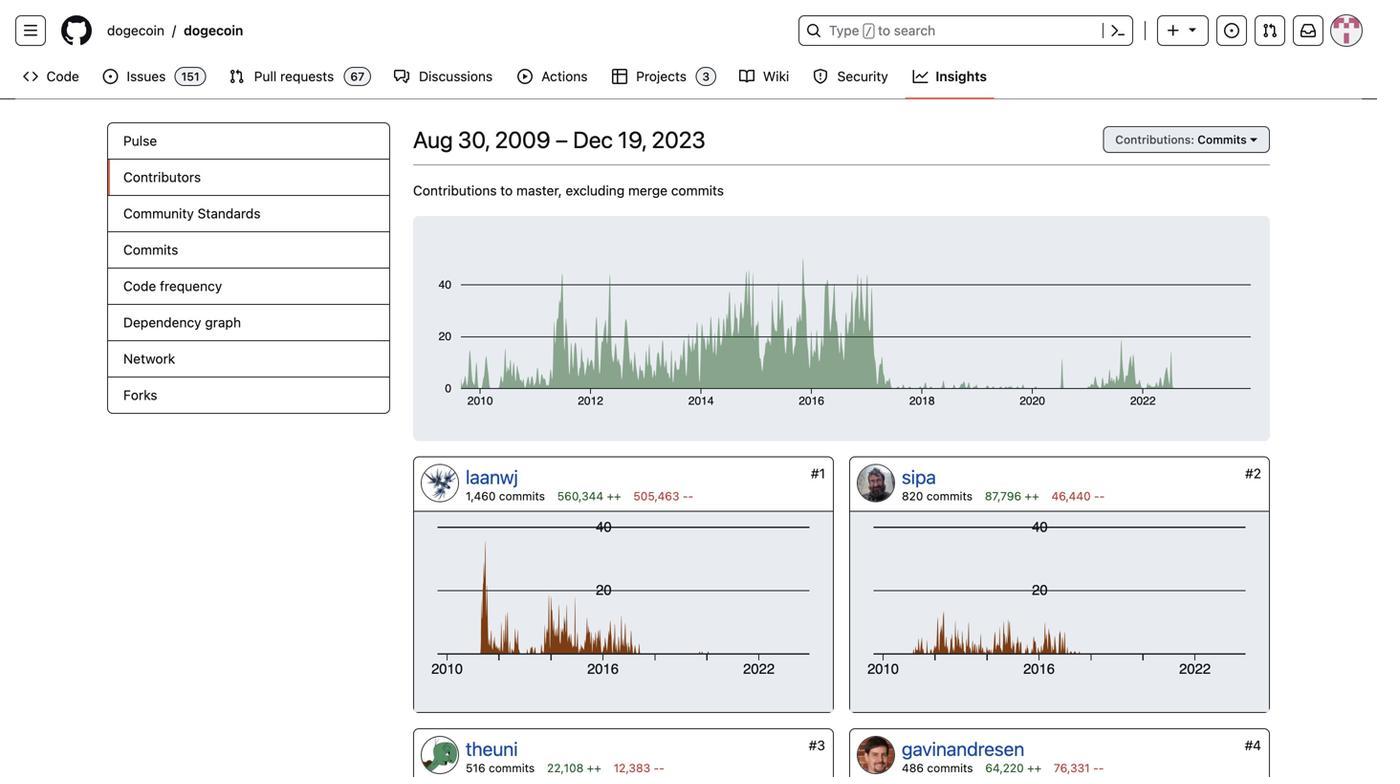 Task type: vqa. For each thing, say whether or not it's contained in the screenshot.
the top The Issue Opened icon
yes



Task type: locate. For each thing, give the bounding box(es) containing it.
/ inside type / to search
[[865, 25, 872, 38]]

++ right 64,220
[[1027, 762, 1042, 776]]

19,
[[618, 126, 647, 153]]

1 horizontal spatial /
[[865, 25, 872, 38]]

++ for theuni
[[587, 762, 602, 776]]

aug
[[413, 126, 453, 153]]

code for code
[[46, 68, 79, 84]]

contributions:
[[1116, 133, 1195, 146]]

1 dogecoin from the left
[[107, 22, 164, 38]]

/
[[172, 22, 176, 38], [865, 25, 872, 38]]

network
[[123, 351, 175, 367]]

code image
[[23, 69, 38, 84]]

0 horizontal spatial commits
[[123, 242, 178, 258]]

merge
[[628, 183, 668, 198]]

76,331
[[1054, 762, 1090, 776]]

contributions: commits
[[1116, 133, 1247, 146]]

151
[[181, 70, 200, 83]]

0 horizontal spatial dogecoin
[[107, 22, 164, 38]]

book image
[[740, 69, 755, 84]]

2023
[[652, 126, 706, 153]]

laanwj image
[[422, 465, 458, 502]]

commits down sipa link
[[927, 490, 973, 503]]

dogecoin up 151
[[184, 22, 243, 38]]

1,460
[[466, 490, 496, 503]]

graph
[[205, 315, 241, 331]]

code up dependency at left
[[123, 278, 156, 294]]

commits
[[671, 183, 724, 198], [499, 490, 545, 503], [927, 490, 973, 503], [489, 762, 535, 776], [927, 762, 973, 776]]

type / to search
[[829, 22, 936, 38]]

play image
[[518, 69, 533, 84]]

list
[[99, 15, 787, 46]]

master,
[[517, 183, 562, 198]]

1 horizontal spatial dogecoin
[[184, 22, 243, 38]]

1 horizontal spatial to
[[878, 22, 891, 38]]

pulse link
[[108, 123, 389, 160]]

++ right 87,796
[[1025, 490, 1040, 503]]

0 horizontal spatial code
[[46, 68, 79, 84]]

theuni link
[[466, 738, 518, 761]]

discussions link
[[387, 62, 502, 91]]

theuni
[[466, 738, 518, 761]]

1 vertical spatial to
[[501, 183, 513, 198]]

516
[[466, 762, 486, 776]]

0 horizontal spatial /
[[172, 22, 176, 38]]

/ inside the dogecoin / dogecoin
[[172, 22, 176, 38]]

++ for gavinandresen
[[1027, 762, 1042, 776]]

commits right merge
[[671, 183, 724, 198]]

code right code icon
[[46, 68, 79, 84]]

wiki link
[[732, 62, 798, 91]]

commits right contributions:
[[1198, 133, 1247, 146]]

insights
[[936, 68, 987, 84]]

discussions
[[419, 68, 493, 84]]

1 horizontal spatial dogecoin link
[[176, 15, 251, 46]]

1 horizontal spatial code
[[123, 278, 156, 294]]

dec
[[573, 126, 613, 153]]

516 commits link
[[466, 762, 535, 776]]

0 horizontal spatial dogecoin link
[[99, 15, 172, 46]]

#3
[[809, 738, 826, 754]]

0 vertical spatial code
[[46, 68, 79, 84]]

laanwj link
[[466, 466, 518, 488]]

code
[[46, 68, 79, 84], [123, 278, 156, 294]]

486
[[902, 762, 924, 776]]

commits for sipa
[[927, 490, 973, 503]]

contributions
[[413, 183, 497, 198]]

issue opened image
[[1224, 23, 1240, 38]]

commits down theuni
[[489, 762, 535, 776]]

12,383 --
[[614, 762, 665, 776]]

1 vertical spatial code
[[123, 278, 156, 294]]

++ right 560,344
[[607, 490, 621, 503]]

commits down laanwj
[[499, 490, 545, 503]]

comment discussion image
[[394, 69, 410, 84]]

to left search
[[878, 22, 891, 38]]

++
[[607, 490, 621, 503], [1025, 490, 1040, 503], [587, 762, 602, 776], [1027, 762, 1042, 776]]

commits
[[1198, 133, 1247, 146], [123, 242, 178, 258]]

dogecoin link up 151
[[176, 15, 251, 46]]

commits inside insights element
[[123, 242, 178, 258]]

security
[[838, 68, 889, 84]]

dogecoin up issues
[[107, 22, 164, 38]]

commits down community on the top left
[[123, 242, 178, 258]]

gavinandresen image
[[858, 738, 894, 774]]

excluding
[[566, 183, 625, 198]]

projects
[[636, 68, 687, 84]]

0 vertical spatial to
[[878, 22, 891, 38]]

code inside insights element
[[123, 278, 156, 294]]

insights link
[[905, 62, 995, 91]]

sipa image
[[858, 465, 894, 502]]

pull
[[254, 68, 277, 84]]

64,220 ++
[[986, 762, 1042, 776]]

commits link
[[108, 232, 389, 269]]

dogecoin
[[107, 22, 164, 38], [184, 22, 243, 38]]

triangle down image
[[1185, 22, 1201, 37]]

-
[[683, 490, 688, 503], [688, 490, 694, 503], [1094, 490, 1100, 503], [1100, 490, 1105, 503], [654, 762, 659, 776], [659, 762, 665, 776], [1094, 762, 1099, 776], [1099, 762, 1104, 776]]

to left master,
[[501, 183, 513, 198]]

command palette image
[[1111, 23, 1126, 38]]

homepage image
[[61, 15, 92, 46]]

frequency
[[160, 278, 222, 294]]

dependency
[[123, 315, 201, 331]]

505,463
[[634, 490, 680, 503]]

486 commits link
[[902, 762, 973, 776]]

1 dogecoin link from the left
[[99, 15, 172, 46]]

dogecoin link up issues
[[99, 15, 172, 46]]

issue opened image
[[103, 69, 118, 84]]

forks
[[123, 387, 157, 403]]

commits down 'gavinandresen' link
[[927, 762, 973, 776]]

shield image
[[813, 69, 829, 84]]

46,440 --
[[1052, 490, 1105, 503]]

++ right 22,108 at the bottom of page
[[587, 762, 602, 776]]

dogecoin link
[[99, 15, 172, 46], [176, 15, 251, 46]]

1 vertical spatial commits
[[123, 242, 178, 258]]

aug 30, 2009 – dec 19, 2023
[[413, 126, 706, 153]]

30,
[[458, 126, 490, 153]]

to
[[878, 22, 891, 38], [501, 183, 513, 198]]

0 vertical spatial commits
[[1198, 133, 1247, 146]]

3
[[702, 70, 710, 83]]

security link
[[806, 62, 898, 91]]



Task type: describe. For each thing, give the bounding box(es) containing it.
list containing dogecoin / dogecoin
[[99, 15, 787, 46]]

insights element
[[107, 122, 390, 414]]

sipa link
[[902, 466, 936, 488]]

12,383
[[614, 762, 651, 776]]

2 dogecoin link from the left
[[176, 15, 251, 46]]

commits for laanwj
[[499, 490, 545, 503]]

76,331 --
[[1054, 762, 1104, 776]]

table image
[[612, 69, 627, 84]]

network link
[[108, 342, 389, 378]]

++ for laanwj
[[607, 490, 621, 503]]

gavinandresen
[[902, 738, 1025, 761]]

git pull request image
[[229, 69, 245, 84]]

#2
[[1246, 466, 1262, 482]]

wiki
[[763, 68, 790, 84]]

1,460 commits
[[466, 490, 545, 503]]

notifications image
[[1301, 23, 1316, 38]]

commits for gavinandresen
[[927, 762, 973, 776]]

actions link
[[510, 62, 597, 91]]

516 commits
[[466, 762, 535, 776]]

0 horizontal spatial to
[[501, 183, 513, 198]]

++ for sipa
[[1025, 490, 1040, 503]]

560,344 ++
[[557, 490, 621, 503]]

graph image
[[913, 69, 928, 84]]

requests
[[280, 68, 334, 84]]

67
[[350, 70, 365, 83]]

#1
[[811, 466, 826, 482]]

commits for theuni
[[489, 762, 535, 776]]

sipa
[[902, 466, 936, 488]]

plus image
[[1166, 23, 1181, 38]]

code frequency link
[[108, 269, 389, 305]]

code link
[[15, 62, 87, 91]]

dogecoin / dogecoin
[[107, 22, 243, 38]]

46,440
[[1052, 490, 1091, 503]]

2009
[[495, 126, 551, 153]]

486 commits
[[902, 762, 973, 776]]

community standards
[[123, 206, 261, 221]]

pulse
[[123, 133, 157, 149]]

1 horizontal spatial commits
[[1198, 133, 1247, 146]]

code frequency
[[123, 278, 222, 294]]

community
[[123, 206, 194, 221]]

–
[[556, 126, 568, 153]]

contributors link
[[108, 160, 389, 196]]

22,108
[[547, 762, 584, 776]]

87,796
[[985, 490, 1022, 503]]

forks link
[[108, 378, 389, 413]]

505,463 --
[[634, 490, 694, 503]]

/ for type
[[865, 25, 872, 38]]

git pull request image
[[1263, 23, 1278, 38]]

issues
[[127, 68, 166, 84]]

standards
[[198, 206, 261, 221]]

laanwj
[[466, 466, 518, 488]]

dependency graph link
[[108, 305, 389, 342]]

560,344
[[557, 490, 604, 503]]

type
[[829, 22, 860, 38]]

/ for dogecoin
[[172, 22, 176, 38]]

search
[[894, 22, 936, 38]]

pull requests
[[254, 68, 334, 84]]

820 commits link
[[902, 490, 973, 503]]

theuni image
[[422, 738, 458, 774]]

contributions to master, excluding merge commits
[[413, 183, 724, 198]]

820 commits
[[902, 490, 973, 503]]

1,460 commits link
[[466, 490, 545, 503]]

64,220
[[986, 762, 1024, 776]]

dependency graph
[[123, 315, 241, 331]]

87,796 ++
[[985, 490, 1040, 503]]

gavinandresen link
[[902, 738, 1025, 761]]

820
[[902, 490, 924, 503]]

#4
[[1245, 738, 1262, 754]]

contributors
[[123, 169, 201, 185]]

2 dogecoin from the left
[[184, 22, 243, 38]]

actions
[[542, 68, 588, 84]]

22,108 ++
[[547, 762, 602, 776]]

code for code frequency
[[123, 278, 156, 294]]

community standards link
[[108, 196, 389, 232]]



